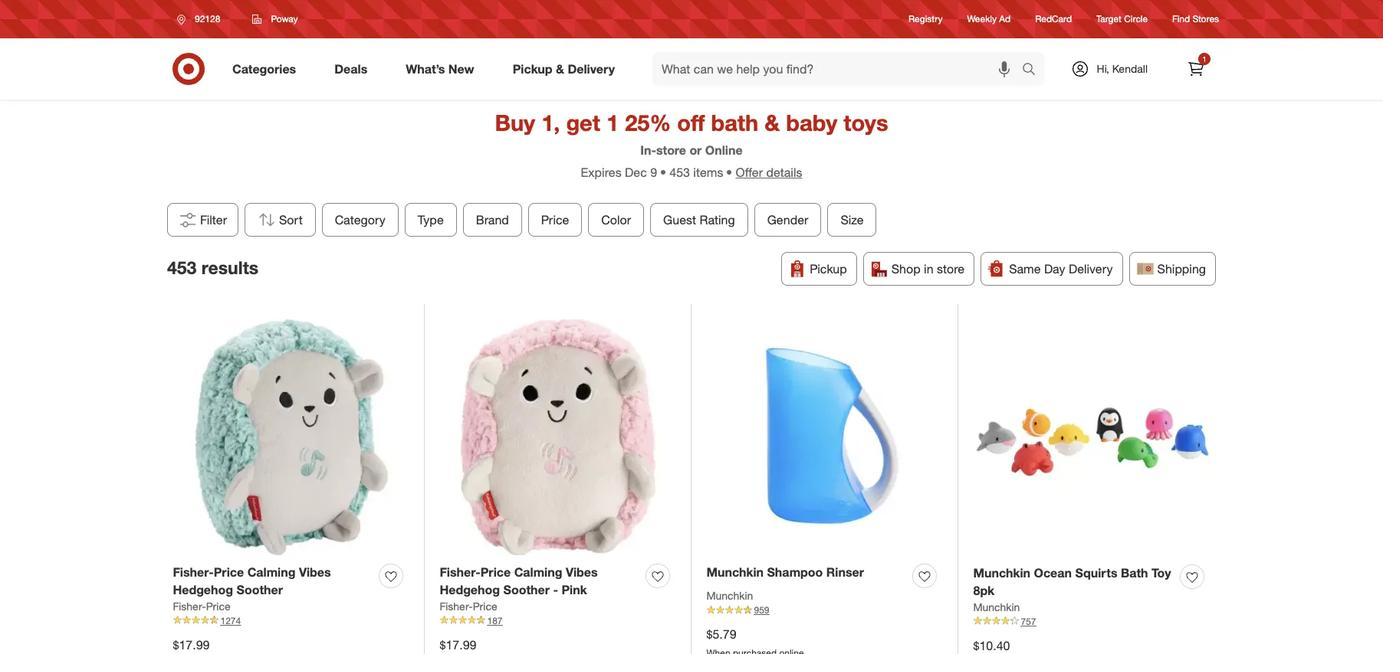 Task type: locate. For each thing, give the bounding box(es) containing it.
2 soother from the left
[[503, 583, 550, 598]]

fisher-price link
[[173, 599, 231, 615], [440, 599, 497, 615]]

fisher-price link for fisher-price calming vibes hedgehog soother - pink
[[440, 599, 497, 615]]

0 vertical spatial delivery
[[568, 61, 615, 76]]

guest rating button
[[650, 203, 748, 237]]

pink
[[562, 583, 587, 598]]

soother up 1274
[[237, 583, 283, 598]]

0 horizontal spatial delivery
[[568, 61, 615, 76]]

0 horizontal spatial store
[[656, 143, 686, 158]]

target circle
[[1097, 13, 1148, 25]]

delivery right day
[[1069, 262, 1113, 277]]

1 vertical spatial 1
[[607, 109, 619, 136]]

hedgehog inside 'fisher-price calming vibes hedgehog soother - pink'
[[440, 583, 500, 598]]

& right bath
[[765, 109, 780, 136]]

757
[[1021, 616, 1036, 628]]

hedgehog up 187
[[440, 583, 500, 598]]

vibes up 1274 link
[[299, 565, 331, 581]]

price inside fisher-price calming vibes hedgehog soother
[[214, 565, 244, 581]]

1 calming from the left
[[247, 565, 296, 581]]

category button
[[322, 203, 399, 237]]

1 vertical spatial 453
[[167, 257, 197, 278]]

pickup inside "button"
[[810, 262, 847, 277]]

guest rating
[[663, 212, 735, 228]]

fisher- for fisher-price calming vibes hedgehog soother link at bottom left
[[173, 565, 214, 581]]

1 fisher-price link from the left
[[173, 599, 231, 615]]

1 horizontal spatial fisher-price link
[[440, 599, 497, 615]]

price for fisher-price calming vibes hedgehog soother - pink's 'fisher-price' link
[[473, 600, 497, 613]]

fisher-price for fisher-price calming vibes hedgehog soother - pink
[[440, 600, 497, 613]]

store left or
[[656, 143, 686, 158]]

soother
[[237, 583, 283, 598], [503, 583, 550, 598]]

pickup for pickup
[[810, 262, 847, 277]]

guest
[[663, 212, 696, 228]]

munchkin for munchkin ocean squirts bath toy 8pk munchkin link
[[973, 601, 1020, 614]]

in
[[924, 262, 934, 277]]

delivery for same day delivery
[[1069, 262, 1113, 277]]

vibes inside 'fisher-price calming vibes hedgehog soother - pink'
[[566, 565, 598, 581]]

1 right get
[[607, 109, 619, 136]]

munchkin link for munchkin shampoo rinser
[[707, 589, 753, 604]]

calming inside fisher-price calming vibes hedgehog soother
[[247, 565, 296, 581]]

sort
[[279, 212, 303, 228]]

1 vertical spatial delivery
[[1069, 262, 1113, 277]]

1 horizontal spatial calming
[[514, 565, 562, 581]]

0 horizontal spatial soother
[[237, 583, 283, 598]]

redcard link
[[1035, 13, 1072, 26]]

store inside the shop in store button
[[937, 262, 965, 277]]

0 horizontal spatial $17.99
[[173, 638, 210, 653]]

2 $17.99 from the left
[[440, 638, 477, 653]]

453
[[670, 165, 690, 180], [167, 257, 197, 278]]

hedgehog up 1274
[[173, 583, 233, 598]]

fisher-price link up 1274
[[173, 599, 231, 615]]

92128 button
[[167, 5, 236, 33]]

find stores link
[[1173, 13, 1219, 26]]

9
[[650, 165, 657, 180]]

1
[[1203, 54, 1207, 64], [607, 109, 619, 136]]

1274
[[220, 616, 241, 627]]

2 fisher-price from the left
[[440, 600, 497, 613]]

details
[[766, 165, 802, 180]]

1 horizontal spatial hedgehog
[[440, 583, 500, 598]]

2 calming from the left
[[514, 565, 562, 581]]

poway button
[[243, 5, 308, 33]]

0 horizontal spatial fisher-price link
[[173, 599, 231, 615]]

0 vertical spatial store
[[656, 143, 686, 158]]

1 vertical spatial store
[[937, 262, 965, 277]]

pickup
[[513, 61, 553, 76], [810, 262, 847, 277]]

1 vertical spatial pickup
[[810, 262, 847, 277]]

hedgehog inside fisher-price calming vibes hedgehog soother
[[173, 583, 233, 598]]

1 horizontal spatial pickup
[[810, 262, 847, 277]]

2 hedgehog from the left
[[440, 583, 500, 598]]

hi,
[[1097, 62, 1109, 75]]

&
[[556, 61, 564, 76], [765, 109, 780, 136]]

fisher- inside 'fisher-price calming vibes hedgehog soother - pink'
[[440, 565, 481, 581]]

deals link
[[321, 52, 387, 86]]

items
[[693, 165, 723, 180]]

1 horizontal spatial vibes
[[566, 565, 598, 581]]

0 horizontal spatial calming
[[247, 565, 296, 581]]

fisher-price link up 187
[[440, 599, 497, 615]]

pickup down size
[[810, 262, 847, 277]]

hi, kendall
[[1097, 62, 1148, 75]]

vibes for fisher-price calming vibes hedgehog soother
[[299, 565, 331, 581]]

munchkin shampoo rinser
[[707, 565, 864, 581]]

vibes for fisher-price calming vibes hedgehog soother - pink
[[566, 565, 598, 581]]

munchkin ocean squirts bath toy 8pk link
[[973, 565, 1174, 600]]

soother left -
[[503, 583, 550, 598]]

0 horizontal spatial munchkin link
[[707, 589, 753, 604]]

0 horizontal spatial &
[[556, 61, 564, 76]]

weekly ad link
[[967, 13, 1011, 26]]

size button
[[828, 203, 877, 237]]

0 horizontal spatial 1
[[607, 109, 619, 136]]

1 horizontal spatial store
[[937, 262, 965, 277]]

1 down stores
[[1203, 54, 1207, 64]]

munchkin inside munchkin ocean squirts bath toy 8pk
[[973, 566, 1031, 581]]

delivery up get
[[568, 61, 615, 76]]

target
[[1097, 13, 1122, 25]]

filter button
[[167, 203, 239, 237]]

soother inside fisher-price calming vibes hedgehog soother
[[237, 583, 283, 598]]

munchkin link up $5.79
[[707, 589, 753, 604]]

munchkin up $5.79
[[707, 590, 753, 603]]

toys
[[844, 109, 888, 136]]

1 horizontal spatial soother
[[503, 583, 550, 598]]

in-
[[641, 143, 656, 158]]

type button
[[405, 203, 457, 237]]

pickup for pickup & delivery
[[513, 61, 553, 76]]

registry link
[[909, 13, 943, 26]]

munchkin up 959
[[707, 565, 764, 581]]

453 left results
[[167, 257, 197, 278]]

ad
[[999, 13, 1011, 25]]

color button
[[588, 203, 644, 237]]

filter
[[200, 212, 227, 228]]

dec
[[625, 165, 647, 180]]

price inside 'fisher-price calming vibes hedgehog soother - pink'
[[481, 565, 511, 581]]

25%
[[625, 109, 671, 136]]

1 horizontal spatial $17.99
[[440, 638, 477, 653]]

fisher-price up 187
[[440, 600, 497, 613]]

1 vibes from the left
[[299, 565, 331, 581]]

munchkin link down 8pk
[[973, 600, 1020, 616]]

1 $17.99 from the left
[[173, 638, 210, 653]]

1 horizontal spatial 1
[[1203, 54, 1207, 64]]

0 vertical spatial 453
[[670, 165, 690, 180]]

1 horizontal spatial 453
[[670, 165, 690, 180]]

2 fisher-price link from the left
[[440, 599, 497, 615]]

search button
[[1015, 52, 1052, 89]]

fisher-price up 1274
[[173, 600, 231, 613]]

sort button
[[245, 203, 316, 237]]

expires dec 9
[[581, 165, 657, 180]]

munchkin shampoo rinser link
[[707, 564, 864, 582]]

0 horizontal spatial vibes
[[299, 565, 331, 581]]

1 horizontal spatial delivery
[[1069, 262, 1113, 277]]

soother for fisher-price calming vibes hedgehog soother - pink
[[503, 583, 550, 598]]

buy 1, get 1 25% off bath & baby toys in-store or online
[[495, 109, 888, 158]]

munchkin link
[[707, 589, 753, 604], [973, 600, 1020, 616]]

fisher- inside fisher-price calming vibes hedgehog soother
[[173, 565, 214, 581]]

453 right 9
[[670, 165, 690, 180]]

0 vertical spatial pickup
[[513, 61, 553, 76]]

fisher-
[[173, 565, 214, 581], [440, 565, 481, 581], [173, 600, 206, 613], [440, 600, 473, 613]]

munchkin ocean squirts bath toy 8pk image
[[973, 319, 1210, 556], [973, 319, 1210, 556]]

1 horizontal spatial fisher-price
[[440, 600, 497, 613]]

munchkin up 8pk
[[973, 566, 1031, 581]]

hedgehog
[[173, 583, 233, 598], [440, 583, 500, 598]]

1 soother from the left
[[237, 583, 283, 598]]

fisher-price for fisher-price calming vibes hedgehog soother
[[173, 600, 231, 613]]

1 horizontal spatial &
[[765, 109, 780, 136]]

$17.99 for fisher-price calming vibes hedgehog soother
[[173, 638, 210, 653]]

What can we help you find? suggestions appear below search field
[[653, 52, 1026, 86]]

store right in
[[937, 262, 965, 277]]

2 vibes from the left
[[566, 565, 598, 581]]

vibes
[[299, 565, 331, 581], [566, 565, 598, 581]]

fisher-price link for fisher-price calming vibes hedgehog soother
[[173, 599, 231, 615]]

shop in store
[[892, 262, 965, 277]]

fisher-price calming vibes hedgehog soother - pink image
[[440, 319, 676, 556], [440, 319, 676, 556]]

0 horizontal spatial pickup
[[513, 61, 553, 76]]

1 fisher-price from the left
[[173, 600, 231, 613]]

delivery
[[568, 61, 615, 76], [1069, 262, 1113, 277]]

& up 1,
[[556, 61, 564, 76]]

0 horizontal spatial fisher-price
[[173, 600, 231, 613]]

calming inside 'fisher-price calming vibes hedgehog soother - pink'
[[514, 565, 562, 581]]

0 horizontal spatial hedgehog
[[173, 583, 233, 598]]

fisher-price
[[173, 600, 231, 613], [440, 600, 497, 613]]

expires
[[581, 165, 622, 180]]

shampoo
[[767, 565, 823, 581]]

757 link
[[973, 616, 1210, 629]]

1 vertical spatial &
[[765, 109, 780, 136]]

453 for 453 items
[[670, 165, 690, 180]]

1 hedgehog from the left
[[173, 583, 233, 598]]

vibes up pink
[[566, 565, 598, 581]]

new
[[448, 61, 474, 76]]

calming up -
[[514, 565, 562, 581]]

munchkin down 8pk
[[973, 601, 1020, 614]]

calming
[[247, 565, 296, 581], [514, 565, 562, 581]]

delivery for pickup & delivery
[[568, 61, 615, 76]]

delivery inside button
[[1069, 262, 1113, 277]]

same day delivery
[[1009, 262, 1113, 277]]

fisher-price calming vibes hedgehog soother - pink link
[[440, 564, 640, 599]]

rating
[[700, 212, 735, 228]]

categories
[[232, 61, 296, 76]]

0 horizontal spatial 453
[[167, 257, 197, 278]]

pickup up buy
[[513, 61, 553, 76]]

453 for 453 results
[[167, 257, 197, 278]]

munchkin shampoo rinser image
[[707, 319, 943, 556], [707, 319, 943, 556]]

price inside "button"
[[541, 212, 569, 228]]

fisher-price calming vibes hedgehog soother link
[[173, 564, 373, 599]]

store inside buy 1, get 1 25% off bath & baby toys in-store or online
[[656, 143, 686, 158]]

453 items
[[670, 165, 723, 180]]

1 horizontal spatial munchkin link
[[973, 600, 1020, 616]]

vibes inside fisher-price calming vibes hedgehog soother
[[299, 565, 331, 581]]

what's new link
[[393, 52, 494, 86]]

bath
[[1121, 566, 1148, 581]]

calming up 1274 link
[[247, 565, 296, 581]]

store
[[656, 143, 686, 158], [937, 262, 965, 277]]

soother for fisher-price calming vibes hedgehog soother
[[237, 583, 283, 598]]

$17.99
[[173, 638, 210, 653], [440, 638, 477, 653]]

munchkin
[[707, 565, 764, 581], [973, 566, 1031, 581], [707, 590, 753, 603], [973, 601, 1020, 614]]

category
[[335, 212, 386, 228]]

soother inside 'fisher-price calming vibes hedgehog soother - pink'
[[503, 583, 550, 598]]

fisher-price calming vibes hedgehog soother image
[[173, 319, 409, 556], [173, 319, 409, 556]]

get
[[566, 109, 600, 136]]

shop
[[892, 262, 921, 277]]



Task type: describe. For each thing, give the bounding box(es) containing it.
fisher- for fisher-price calming vibes hedgehog soother - pink link
[[440, 565, 481, 581]]

1,
[[542, 109, 560, 136]]

187
[[487, 616, 503, 627]]

hedgehog for fisher-price calming vibes hedgehog soother
[[173, 583, 233, 598]]

munchkin for munchkin ocean squirts bath toy 8pk
[[973, 566, 1031, 581]]

circle
[[1124, 13, 1148, 25]]

offer details
[[736, 165, 802, 180]]

off
[[677, 109, 705, 136]]

results
[[201, 257, 258, 278]]

price for 'fisher-price' link related to fisher-price calming vibes hedgehog soother
[[206, 600, 231, 613]]

munchkin ocean squirts bath toy 8pk
[[973, 566, 1171, 599]]

munchkin for munchkin shampoo rinser
[[707, 565, 764, 581]]

1 inside buy 1, get 1 25% off bath & baby toys in-store or online
[[607, 109, 619, 136]]

color
[[601, 212, 631, 228]]

1274 link
[[173, 615, 409, 628]]

poway
[[271, 13, 298, 25]]

fisher-price calming vibes hedgehog soother
[[173, 565, 331, 598]]

what's new
[[406, 61, 474, 76]]

gender button
[[754, 203, 822, 237]]

ocean
[[1034, 566, 1072, 581]]

redcard
[[1035, 13, 1072, 25]]

online
[[705, 143, 743, 158]]

offer
[[736, 165, 763, 180]]

8pk
[[973, 583, 995, 599]]

registry
[[909, 13, 943, 25]]

price for fisher-price calming vibes hedgehog soother link at bottom left
[[214, 565, 244, 581]]

calming for fisher-price calming vibes hedgehog soother - pink
[[514, 565, 562, 581]]

hedgehog for fisher-price calming vibes hedgehog soother - pink
[[440, 583, 500, 598]]

959
[[754, 605, 770, 617]]

toy
[[1152, 566, 1171, 581]]

shipping button
[[1129, 252, 1216, 286]]

-
[[553, 583, 558, 598]]

fisher-price calming vibes hedgehog soother - pink
[[440, 565, 598, 598]]

shipping
[[1158, 262, 1206, 277]]

offer details button
[[723, 164, 802, 182]]

calming for fisher-price calming vibes hedgehog soother
[[247, 565, 296, 581]]

find
[[1173, 13, 1190, 25]]

pickup button
[[782, 252, 857, 286]]

0 vertical spatial &
[[556, 61, 564, 76]]

weekly
[[967, 13, 997, 25]]

fisher- for 'fisher-price' link related to fisher-price calming vibes hedgehog soother
[[173, 600, 206, 613]]

search
[[1015, 63, 1052, 78]]

brand button
[[463, 203, 522, 237]]

munchkin link for munchkin ocean squirts bath toy 8pk
[[973, 600, 1020, 616]]

92128
[[195, 13, 220, 25]]

1 link
[[1179, 52, 1213, 86]]

pickup & delivery
[[513, 61, 615, 76]]

bath
[[711, 109, 759, 136]]

day
[[1044, 262, 1065, 277]]

453 results
[[167, 257, 258, 278]]

squirts
[[1075, 566, 1118, 581]]

find stores
[[1173, 13, 1219, 25]]

brand
[[476, 212, 509, 228]]

deals
[[334, 61, 367, 76]]

$10.40
[[973, 639, 1010, 654]]

rinser
[[826, 565, 864, 581]]

187 link
[[440, 615, 676, 628]]

size
[[841, 212, 864, 228]]

type
[[418, 212, 444, 228]]

price button
[[528, 203, 582, 237]]

& inside buy 1, get 1 25% off bath & baby toys in-store or online
[[765, 109, 780, 136]]

same
[[1009, 262, 1041, 277]]

price for fisher-price calming vibes hedgehog soother - pink link
[[481, 565, 511, 581]]

pickup & delivery link
[[500, 52, 634, 86]]

buy
[[495, 109, 535, 136]]

or
[[690, 143, 702, 158]]

959 link
[[707, 604, 943, 618]]

gender
[[767, 212, 809, 228]]

categories link
[[219, 52, 315, 86]]

$17.99 for fisher-price calming vibes hedgehog soother - pink
[[440, 638, 477, 653]]

target circle link
[[1097, 13, 1148, 26]]

stores
[[1193, 13, 1219, 25]]

fisher- for fisher-price calming vibes hedgehog soother - pink's 'fisher-price' link
[[440, 600, 473, 613]]

weekly ad
[[967, 13, 1011, 25]]

munchkin for munchkin link associated with munchkin shampoo rinser
[[707, 590, 753, 603]]

what's
[[406, 61, 445, 76]]

0 vertical spatial 1
[[1203, 54, 1207, 64]]

shop in store button
[[863, 252, 975, 286]]

$5.79
[[707, 627, 737, 643]]

same day delivery button
[[981, 252, 1123, 286]]



Task type: vqa. For each thing, say whether or not it's contained in the screenshot.
Help
no



